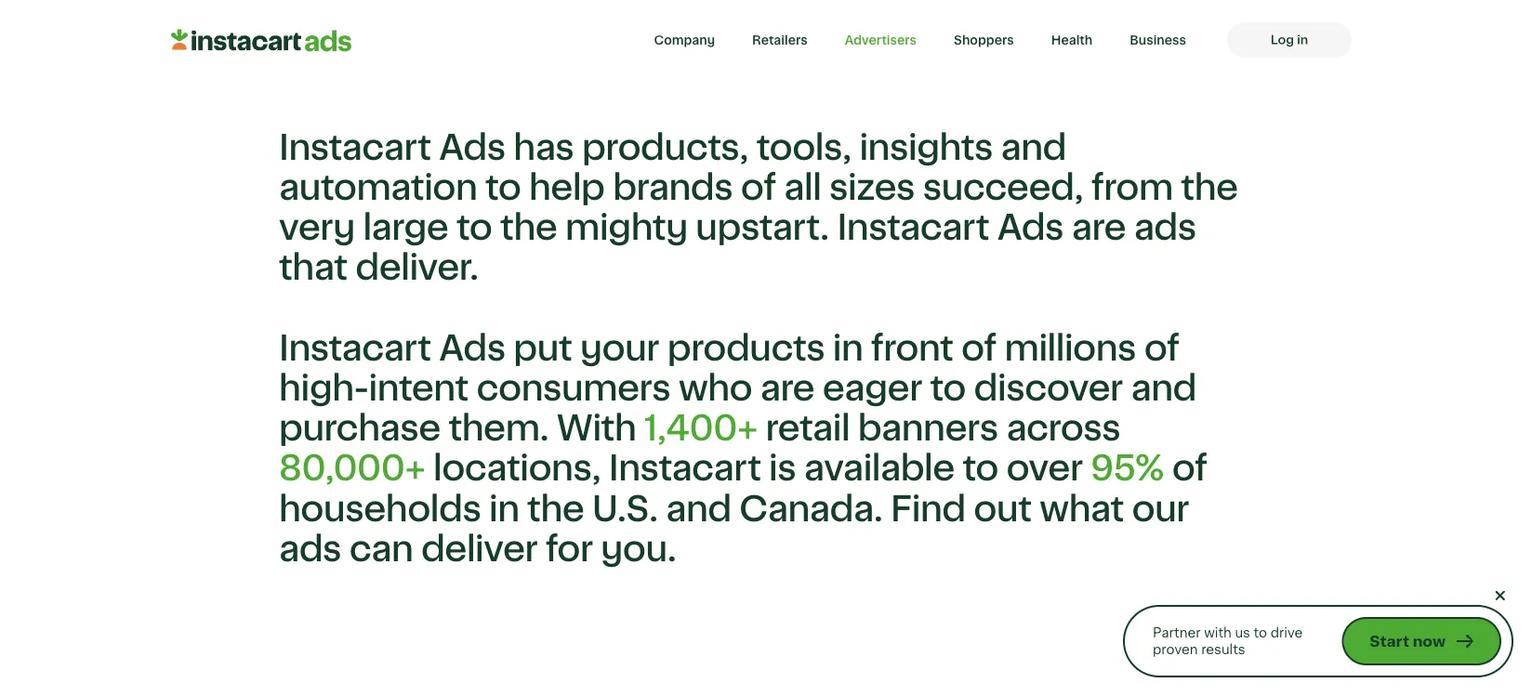 Task type: describe. For each thing, give the bounding box(es) containing it.
of inside of households in the u.s. and canada. find out what our ads can deliver for you.
[[1173, 451, 1208, 487]]

ads inside "instacart ads has products, tools, insights and automation to help brands of all sizes succeed, from the very large to the mighty upstart. instacart ads are ads that deliver."
[[1134, 210, 1197, 246]]

0 vertical spatial the
[[1182, 169, 1239, 206]]

help
[[529, 169, 605, 206]]

company button
[[636, 22, 734, 58]]

deliver.
[[356, 250, 479, 287]]

health button
[[1033, 22, 1112, 58]]

of right front
[[962, 330, 997, 367]]

in inside 'instacart ads put your products in front of millions of high-intent consumers who are eager to discover and purchase them. with'
[[833, 330, 864, 367]]

now
[[1413, 633, 1446, 650]]

results
[[1202, 643, 1246, 657]]

has
[[514, 129, 574, 166]]

to inside partner with us to drive proven results
[[1254, 626, 1268, 640]]

and inside 'instacart ads put your products in front of millions of high-intent consumers who are eager to discover and purchase them. with'
[[1132, 370, 1197, 407]]

partner
[[1153, 626, 1201, 640]]

brands
[[613, 169, 733, 206]]

partner with us to drive proven results
[[1153, 626, 1303, 657]]

to inside the 1,400+ retail banners across 80,000+ locations, instacart is available to over 95%
[[963, 451, 999, 487]]

instacart ads has products, tools, insights and automation to help brands of all sizes succeed, from the very large to the mighty upstart. instacart ads are ads that deliver.
[[279, 129, 1239, 287]]

find
[[891, 491, 966, 528]]

1,400+ retail banners across 80,000+ locations, instacart is available to over 95%
[[279, 410, 1165, 487]]

to down has
[[486, 169, 521, 206]]

start now
[[1370, 633, 1446, 650]]

who
[[679, 370, 753, 407]]

our
[[1132, 491, 1190, 528]]

instacart inside the 1,400+ retail banners across 80,000+ locations, instacart is available to over 95%
[[609, 451, 761, 487]]

is
[[769, 451, 797, 487]]

are inside 'instacart ads put your products in front of millions of high-intent consumers who are eager to discover and purchase them. with'
[[761, 370, 815, 407]]

sizes
[[830, 169, 915, 206]]

80,000+
[[279, 451, 426, 487]]

shoppers
[[954, 33, 1014, 46]]

front
[[872, 330, 954, 367]]

you.
[[601, 531, 677, 568]]

in inside of households in the u.s. and canada. find out what our ads can deliver for you.
[[489, 491, 520, 528]]

for
[[546, 531, 593, 568]]

over
[[1007, 451, 1083, 487]]

are inside "instacart ads has products, tools, insights and automation to help brands of all sizes succeed, from the very large to the mighty upstart. instacart ads are ads that deliver."
[[1072, 210, 1126, 246]]

products
[[668, 330, 825, 367]]

company
[[654, 33, 715, 46]]

to inside 'instacart ads put your products in front of millions of high-intent consumers who are eager to discover and purchase them. with'
[[931, 370, 966, 407]]

advertisers button
[[827, 22, 936, 58]]

ads inside of households in the u.s. and canada. find out what our ads can deliver for you.
[[279, 531, 342, 568]]

automation
[[279, 169, 478, 206]]

banners
[[858, 410, 999, 447]]

2 horizontal spatial in
[[1297, 33, 1309, 46]]

available
[[805, 451, 955, 487]]

ads for millions
[[439, 330, 506, 367]]

them.
[[449, 410, 549, 447]]

households
[[279, 491, 481, 528]]

succeed,
[[923, 169, 1084, 206]]

health
[[1052, 33, 1093, 46]]

what
[[1040, 491, 1124, 528]]

and inside "instacart ads has products, tools, insights and automation to help brands of all sizes succeed, from the very large to the mighty upstart. instacart ads are ads that deliver."
[[1001, 129, 1067, 166]]

advertisers
[[845, 33, 917, 46]]

log in
[[1271, 33, 1309, 46]]

start
[[1370, 633, 1410, 650]]

mighty
[[566, 210, 688, 246]]

ads for to
[[439, 129, 506, 166]]



Task type: vqa. For each thing, say whether or not it's contained in the screenshot.
the attempting
no



Task type: locate. For each thing, give the bounding box(es) containing it.
ads
[[1134, 210, 1197, 246], [279, 531, 342, 568]]

instacart
[[279, 129, 431, 166], [838, 210, 990, 246], [279, 330, 431, 367], [609, 451, 761, 487]]

business button
[[1112, 22, 1205, 58]]

start now link
[[1342, 618, 1502, 666]]

to right us
[[1254, 626, 1268, 640]]

1 vertical spatial and
[[1132, 370, 1197, 407]]

ads down from
[[1134, 210, 1197, 246]]

and down the 1,400+ retail banners across 80,000+ locations, instacart is available to over 95%
[[666, 491, 732, 528]]

that
[[279, 250, 348, 287]]

deliver
[[421, 531, 538, 568]]

are
[[1072, 210, 1126, 246], [761, 370, 815, 407]]

in up eager
[[833, 330, 864, 367]]

1 vertical spatial are
[[761, 370, 815, 407]]

in
[[1297, 33, 1309, 46], [833, 330, 864, 367], [489, 491, 520, 528]]

instacart down sizes
[[838, 210, 990, 246]]

retail
[[766, 410, 850, 447]]

2 vertical spatial and
[[666, 491, 732, 528]]

retailers button
[[734, 22, 827, 58]]

1 vertical spatial ads
[[279, 531, 342, 568]]

the down help
[[501, 210, 558, 246]]

instacart down 1,400+
[[609, 451, 761, 487]]

0 horizontal spatial and
[[666, 491, 732, 528]]

to up the out on the right
[[963, 451, 999, 487]]

0 vertical spatial ads
[[439, 129, 506, 166]]

can
[[350, 531, 413, 568]]

from
[[1092, 169, 1174, 206]]

1 vertical spatial ads
[[998, 210, 1064, 246]]

2 vertical spatial the
[[528, 491, 585, 528]]

ads left has
[[439, 129, 506, 166]]

2 vertical spatial in
[[489, 491, 520, 528]]

in right log
[[1297, 33, 1309, 46]]

business
[[1130, 33, 1187, 46]]

are up retail
[[761, 370, 815, 407]]

to right large
[[457, 210, 493, 246]]

of households in the u.s. and canada. find out what our ads can deliver for you.
[[279, 451, 1208, 568]]

the right from
[[1182, 169, 1239, 206]]

all
[[784, 169, 822, 206]]

1 horizontal spatial in
[[833, 330, 864, 367]]

instacart ads put your products in front of millions of high-intent consumers who are eager to discover and purchase them. with
[[279, 330, 1197, 447]]

log in link
[[1228, 22, 1352, 58]]

instacart inside 'instacart ads put your products in front of millions of high-intent consumers who are eager to discover and purchase them. with'
[[279, 330, 431, 367]]

drive
[[1271, 626, 1303, 640]]

ads left can
[[279, 531, 342, 568]]

discover
[[974, 370, 1123, 407]]

0 horizontal spatial in
[[489, 491, 520, 528]]

of up our
[[1173, 451, 1208, 487]]

millions
[[1005, 330, 1137, 367]]

0 vertical spatial and
[[1001, 129, 1067, 166]]

tools,
[[757, 129, 852, 166]]

of right millions
[[1145, 330, 1180, 367]]

95%
[[1091, 451, 1165, 487]]

consumers
[[477, 370, 671, 407]]

u.s.
[[593, 491, 658, 528]]

retailers
[[752, 33, 808, 46]]

products,
[[582, 129, 749, 166]]

canada.
[[740, 491, 883, 528]]

1 horizontal spatial are
[[1072, 210, 1126, 246]]

to
[[486, 169, 521, 206], [457, 210, 493, 246], [931, 370, 966, 407], [963, 451, 999, 487], [1254, 626, 1268, 640]]

proven
[[1153, 643, 1198, 657]]

to up banners
[[931, 370, 966, 407]]

upstart.
[[696, 210, 830, 246]]

and
[[1001, 129, 1067, 166], [1132, 370, 1197, 407], [666, 491, 732, 528]]

0 vertical spatial in
[[1297, 33, 1309, 46]]

0 horizontal spatial are
[[761, 370, 815, 407]]

of
[[741, 169, 776, 206], [962, 330, 997, 367], [1145, 330, 1180, 367], [1173, 451, 1208, 487]]

and inside of households in the u.s. and canada. find out what our ads can deliver for you.
[[666, 491, 732, 528]]

1 horizontal spatial and
[[1001, 129, 1067, 166]]

1,400+
[[645, 410, 758, 447]]

are down from
[[1072, 210, 1126, 246]]

with
[[557, 410, 637, 447]]

put
[[514, 330, 573, 367]]

0 vertical spatial are
[[1072, 210, 1126, 246]]

ads down succeed,
[[998, 210, 1064, 246]]

instacart up automation
[[279, 129, 431, 166]]

of inside "instacart ads has products, tools, insights and automation to help brands of all sizes succeed, from the very large to the mighty upstart. instacart ads are ads that deliver."
[[741, 169, 776, 206]]

in down locations,
[[489, 491, 520, 528]]

your
[[581, 330, 660, 367]]

very
[[279, 210, 355, 246]]

1 vertical spatial the
[[501, 210, 558, 246]]

2 vertical spatial ads
[[439, 330, 506, 367]]

2 horizontal spatial and
[[1132, 370, 1197, 407]]

insights
[[860, 129, 993, 166]]

ads inside 'instacart ads put your products in front of millions of high-intent consumers who are eager to discover and purchase them. with'
[[439, 330, 506, 367]]

shoppers button
[[936, 22, 1033, 58]]

0 horizontal spatial ads
[[279, 531, 342, 568]]

out
[[974, 491, 1032, 528]]

of up upstart.
[[741, 169, 776, 206]]

with
[[1205, 626, 1232, 640]]

purchase
[[279, 410, 441, 447]]

log
[[1271, 33, 1295, 46]]

and up succeed,
[[1001, 129, 1067, 166]]

1 vertical spatial in
[[833, 330, 864, 367]]

ads up intent
[[439, 330, 506, 367]]

intent
[[369, 370, 469, 407]]

and up the 95%
[[1132, 370, 1197, 407]]

locations,
[[434, 451, 601, 487]]

1 horizontal spatial ads
[[1134, 210, 1197, 246]]

across
[[1007, 410, 1121, 447]]

eager
[[823, 370, 923, 407]]

0 vertical spatial ads
[[1134, 210, 1197, 246]]

high-
[[279, 370, 369, 407]]

instacart up the high-
[[279, 330, 431, 367]]

the up for
[[528, 491, 585, 528]]

us
[[1235, 626, 1251, 640]]

the
[[1182, 169, 1239, 206], [501, 210, 558, 246], [528, 491, 585, 528]]

the inside of households in the u.s. and canada. find out what our ads can deliver for you.
[[528, 491, 585, 528]]

ads
[[439, 129, 506, 166], [998, 210, 1064, 246], [439, 330, 506, 367]]

large
[[363, 210, 449, 246]]



